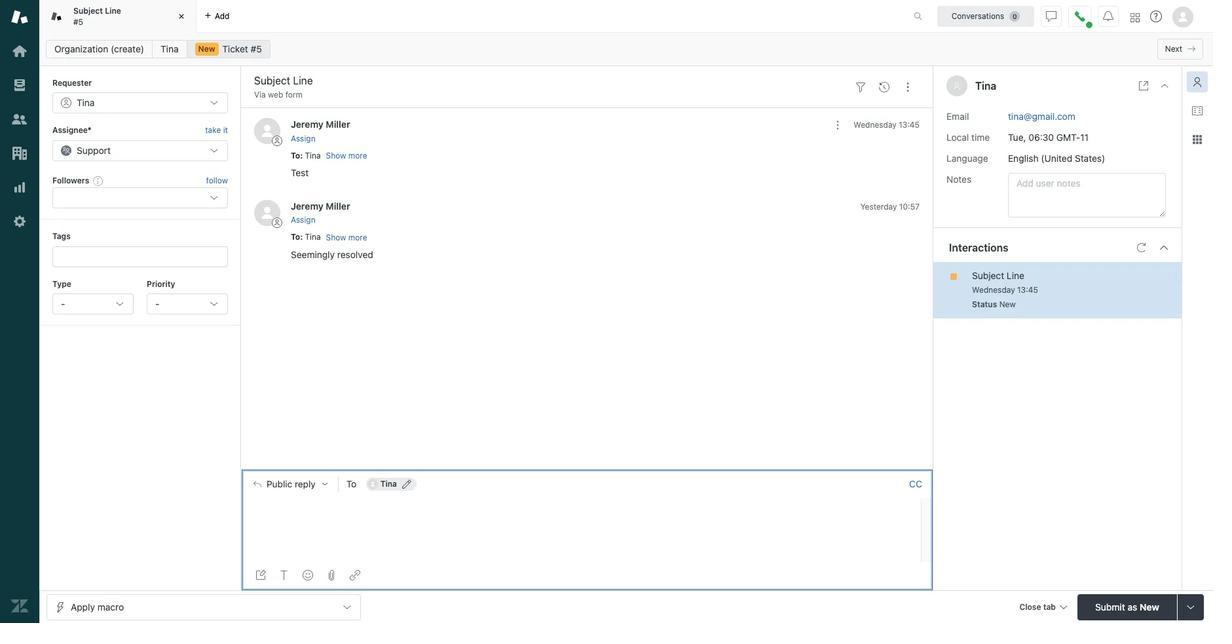 Task type: describe. For each thing, give the bounding box(es) containing it.
assign button for test
[[291, 133, 316, 145]]

avatar image for seemingly resolved
[[254, 200, 280, 226]]

organizations image
[[11, 145, 28, 162]]

tue, 06:30 gmt-11
[[1008, 131, 1089, 143]]

user image
[[953, 82, 961, 90]]

- button for type
[[52, 293, 134, 314]]

reporting image
[[11, 179, 28, 196]]

subject line #5
[[73, 6, 121, 27]]

yesterday
[[861, 202, 897, 212]]

interactions
[[949, 241, 1009, 253]]

form
[[285, 90, 303, 100]]

avatar image for test
[[254, 118, 280, 144]]

organization (create) button
[[46, 40, 153, 58]]

view more details image
[[1139, 81, 1149, 91]]

english (united states)
[[1008, 152, 1105, 163]]

: for seemingly resolved
[[300, 232, 303, 242]]

via web form
[[254, 90, 303, 100]]

to : tina show more test
[[291, 150, 367, 178]]

miller for test
[[326, 119, 350, 130]]

notifications image
[[1103, 11, 1114, 21]]

tina right user icon
[[975, 80, 997, 92]]

submit
[[1095, 601, 1125, 612]]

#5 inside secondary element
[[251, 43, 262, 54]]

conversations button
[[937, 6, 1034, 27]]

local time
[[947, 131, 990, 143]]

(united
[[1041, 152, 1073, 163]]

take it
[[205, 125, 228, 135]]

follow
[[206, 176, 228, 185]]

subject line wednesday 13:45 status new
[[972, 270, 1038, 309]]

to for to : tina show more seemingly resolved
[[291, 232, 300, 242]]

additional actions image
[[833, 120, 843, 130]]

new inside subject line wednesday 13:45 status new
[[999, 299, 1016, 309]]

add
[[215, 11, 230, 21]]

web
[[268, 90, 283, 100]]

macro
[[97, 601, 124, 612]]

organization
[[54, 43, 108, 54]]

show more button for seemingly
[[326, 232, 367, 243]]

notes
[[947, 173, 972, 184]]

10:57
[[899, 202, 920, 212]]

assignee*
[[52, 125, 91, 135]]

next
[[1165, 44, 1183, 54]]

conversationlabel log
[[241, 108, 933, 470]]

tina inside requester element
[[77, 97, 95, 108]]

followers
[[52, 175, 89, 185]]

wednesday 13:45
[[854, 120, 920, 130]]

next button
[[1157, 39, 1203, 60]]

secondary element
[[39, 36, 1213, 62]]

- button for priority
[[147, 293, 228, 314]]

line for subject line wednesday 13:45 status new
[[1007, 270, 1025, 281]]

resolved
[[337, 249, 373, 260]]

tina inside tina link
[[161, 43, 179, 54]]

add link (cmd k) image
[[350, 570, 360, 580]]

- for type
[[61, 298, 65, 309]]

ticket
[[222, 43, 248, 54]]

public reply
[[267, 479, 316, 489]]

priority
[[147, 279, 175, 289]]

reply
[[295, 479, 316, 489]]

jeremy miller link for seemingly
[[291, 200, 350, 212]]

local
[[947, 131, 969, 143]]

06:30
[[1029, 131, 1054, 143]]

take it button
[[205, 124, 228, 137]]

submit as new
[[1095, 601, 1159, 612]]

assign for seemingly resolved
[[291, 215, 316, 225]]

english
[[1008, 152, 1039, 163]]

tab
[[1043, 602, 1056, 612]]

jeremy miller assign for test
[[291, 119, 350, 143]]

assignee* element
[[52, 140, 228, 161]]

states)
[[1075, 152, 1105, 163]]

show for seemingly
[[326, 232, 346, 242]]

jeremy for seemingly resolved
[[291, 200, 323, 212]]

support
[[77, 145, 111, 156]]

close image inside tabs tab list
[[175, 10, 188, 23]]

Wednesday 13:45 text field
[[972, 285, 1038, 295]]

test
[[291, 167, 309, 178]]

zendesk products image
[[1131, 13, 1140, 22]]

- for priority
[[155, 298, 159, 309]]

zendesk image
[[11, 597, 28, 615]]

seemingly
[[291, 249, 335, 260]]

Tags field
[[62, 250, 216, 263]]

#5 inside subject line #5
[[73, 17, 83, 27]]

add button
[[197, 0, 237, 32]]

edit user image
[[402, 479, 411, 489]]

public reply button
[[242, 470, 338, 498]]



Task type: locate. For each thing, give the bounding box(es) containing it.
(create)
[[111, 43, 144, 54]]

insert emojis image
[[303, 570, 313, 580]]

close image right view more details image
[[1160, 81, 1170, 91]]

tina up test
[[305, 150, 321, 160]]

customer context image
[[1192, 77, 1203, 87]]

jeremy miller link
[[291, 119, 350, 130], [291, 200, 350, 212]]

wednesday
[[854, 120, 897, 130], [972, 285, 1015, 295]]

1 vertical spatial close image
[[1160, 81, 1170, 91]]

subject inside subject line #5
[[73, 6, 103, 16]]

take
[[205, 125, 221, 135]]

events image
[[879, 82, 890, 92]]

0 vertical spatial subject
[[73, 6, 103, 16]]

to up "seemingly"
[[291, 232, 300, 242]]

0 vertical spatial jeremy miller link
[[291, 119, 350, 130]]

0 vertical spatial avatar image
[[254, 118, 280, 144]]

tab
[[39, 0, 197, 33]]

Yesterday 10:57 text field
[[861, 202, 920, 212]]

close tab
[[1020, 602, 1056, 612]]

1 jeremy from the top
[[291, 119, 323, 130]]

Wednesday 13:45 text field
[[854, 120, 920, 130]]

2 vertical spatial to
[[346, 478, 357, 489]]

to inside to : tina show more test
[[291, 150, 300, 160]]

0 vertical spatial jeremy miller assign
[[291, 119, 350, 143]]

close tab button
[[1014, 594, 1072, 622]]

1 horizontal spatial wednesday
[[972, 285, 1015, 295]]

assign button up test
[[291, 133, 316, 145]]

2 - button from the left
[[147, 293, 228, 314]]

ticket #5
[[222, 43, 262, 54]]

public
[[267, 479, 292, 489]]

to up test
[[291, 150, 300, 160]]

subject for subject line wednesday 13:45 status new
[[972, 270, 1004, 281]]

1 assign button from the top
[[291, 133, 316, 145]]

jeremy down form on the left top of page
[[291, 119, 323, 130]]

email
[[947, 110, 969, 122]]

1 vertical spatial more
[[348, 232, 367, 242]]

tina link
[[152, 40, 187, 58]]

miller for seemingly
[[326, 200, 350, 212]]

jeremy miller link down test
[[291, 200, 350, 212]]

views image
[[11, 77, 28, 94]]

jeremy miller assign for seemingly
[[291, 200, 350, 225]]

button displays agent's chat status as invisible. image
[[1046, 11, 1057, 21]]

1 vertical spatial line
[[1007, 270, 1025, 281]]

Add user notes text field
[[1008, 173, 1166, 217]]

assign for test
[[291, 133, 316, 143]]

tina inside to : tina show more seemingly resolved
[[305, 232, 321, 242]]

13:45 inside subject line wednesday 13:45 status new
[[1017, 285, 1038, 295]]

admin image
[[11, 213, 28, 230]]

1 more from the top
[[348, 151, 367, 161]]

2 jeremy miller assign from the top
[[291, 200, 350, 225]]

to : tina show more seemingly resolved
[[291, 232, 373, 260]]

assign button
[[291, 133, 316, 145], [291, 214, 316, 226]]

tina@gmail.com image
[[367, 479, 378, 489]]

2 jeremy miller link from the top
[[291, 200, 350, 212]]

0 vertical spatial show
[[326, 151, 346, 161]]

show for test
[[326, 151, 346, 161]]

organization (create)
[[54, 43, 144, 54]]

1 jeremy miller assign from the top
[[291, 119, 350, 143]]

1 vertical spatial wednesday
[[972, 285, 1015, 295]]

#5 up organization
[[73, 17, 83, 27]]

1 vertical spatial :
[[300, 232, 303, 242]]

get help image
[[1150, 10, 1162, 22]]

gmt-
[[1057, 131, 1081, 143]]

:
[[300, 150, 303, 160], [300, 232, 303, 242]]

as
[[1128, 601, 1137, 612]]

1 vertical spatial jeremy miller assign
[[291, 200, 350, 225]]

yesterday 10:57
[[861, 202, 920, 212]]

jeremy miller assign up to : tina show more test
[[291, 119, 350, 143]]

0 horizontal spatial line
[[105, 6, 121, 16]]

1 vertical spatial jeremy
[[291, 200, 323, 212]]

more
[[348, 151, 367, 161], [348, 232, 367, 242]]

main element
[[0, 0, 39, 623]]

0 horizontal spatial close image
[[175, 10, 188, 23]]

wednesday inside conversationlabel log
[[854, 120, 897, 130]]

status
[[972, 299, 997, 309]]

tue,
[[1008, 131, 1026, 143]]

2 show from the top
[[326, 232, 346, 242]]

tina up "seemingly"
[[305, 232, 321, 242]]

new inside secondary element
[[198, 44, 215, 54]]

line for subject line #5
[[105, 6, 121, 16]]

1 horizontal spatial line
[[1007, 270, 1025, 281]]

follow button
[[206, 175, 228, 187]]

1 vertical spatial #5
[[251, 43, 262, 54]]

jeremy miller assign up to : tina show more seemingly resolved
[[291, 200, 350, 225]]

miller up to : tina show more seemingly resolved
[[326, 200, 350, 212]]

to for to
[[346, 478, 357, 489]]

new down wednesday 13:45 text box
[[999, 299, 1016, 309]]

wednesday right additional actions image
[[854, 120, 897, 130]]

1 show from the top
[[326, 151, 346, 161]]

1 vertical spatial jeremy miller link
[[291, 200, 350, 212]]

0 vertical spatial more
[[348, 151, 367, 161]]

1 vertical spatial subject
[[972, 270, 1004, 281]]

1 horizontal spatial 13:45
[[1017, 285, 1038, 295]]

2 : from the top
[[300, 232, 303, 242]]

new
[[198, 44, 215, 54], [999, 299, 1016, 309], [1140, 601, 1159, 612]]

0 vertical spatial #5
[[73, 17, 83, 27]]

jeremy for test
[[291, 119, 323, 130]]

knowledge image
[[1192, 105, 1203, 116]]

0 vertical spatial to
[[291, 150, 300, 160]]

show inside to : tina show more seemingly resolved
[[326, 232, 346, 242]]

subject for subject line #5
[[73, 6, 103, 16]]

: up test
[[300, 150, 303, 160]]

1 vertical spatial assign button
[[291, 214, 316, 226]]

Subject field
[[252, 73, 846, 88]]

0 vertical spatial wednesday
[[854, 120, 897, 130]]

13:45 inside conversationlabel log
[[899, 120, 920, 130]]

add attachment image
[[326, 570, 337, 580]]

conversations
[[952, 11, 1005, 21]]

1 : from the top
[[300, 150, 303, 160]]

close
[[1020, 602, 1041, 612]]

to left 'tina@gmail.com' 'image'
[[346, 478, 357, 489]]

1 horizontal spatial #5
[[251, 43, 262, 54]]

2 assign from the top
[[291, 215, 316, 225]]

more inside to : tina show more seemingly resolved
[[348, 232, 367, 242]]

1 vertical spatial show more button
[[326, 232, 367, 243]]

1 miller from the top
[[326, 119, 350, 130]]

1 assign from the top
[[291, 133, 316, 143]]

wednesday up status
[[972, 285, 1015, 295]]

assign
[[291, 133, 316, 143], [291, 215, 316, 225]]

info on adding followers image
[[93, 176, 104, 186]]

new left ticket
[[198, 44, 215, 54]]

- button down type
[[52, 293, 134, 314]]

assign up test
[[291, 133, 316, 143]]

type
[[52, 279, 71, 289]]

jeremy
[[291, 119, 323, 130], [291, 200, 323, 212]]

subject inside subject line wednesday 13:45 status new
[[972, 270, 1004, 281]]

line inside subject line #5
[[105, 6, 121, 16]]

tabs tab list
[[39, 0, 900, 33]]

- button
[[52, 293, 134, 314], [147, 293, 228, 314]]

show
[[326, 151, 346, 161], [326, 232, 346, 242]]

new right the as
[[1140, 601, 1159, 612]]

#5
[[73, 17, 83, 27], [251, 43, 262, 54]]

apply macro
[[71, 601, 124, 612]]

customers image
[[11, 111, 28, 128]]

tina right (create)
[[161, 43, 179, 54]]

apps image
[[1192, 134, 1203, 145]]

subject
[[73, 6, 103, 16], [972, 270, 1004, 281]]

0 vertical spatial new
[[198, 44, 215, 54]]

0 horizontal spatial #5
[[73, 17, 83, 27]]

hide composer image
[[582, 464, 592, 475]]

apply
[[71, 601, 95, 612]]

subject up wednesday 13:45 text box
[[972, 270, 1004, 281]]

assign up "seemingly"
[[291, 215, 316, 225]]

0 horizontal spatial - button
[[52, 293, 134, 314]]

1 - from the left
[[61, 298, 65, 309]]

0 vertical spatial assign button
[[291, 133, 316, 145]]

it
[[223, 125, 228, 135]]

ticket actions image
[[903, 82, 913, 92]]

jeremy miller link down form on the left top of page
[[291, 119, 350, 130]]

1 vertical spatial miller
[[326, 200, 350, 212]]

more for seemingly resolved
[[348, 232, 367, 242]]

1 vertical spatial assign
[[291, 215, 316, 225]]

2 assign button from the top
[[291, 214, 316, 226]]

close image up tina link on the left top of page
[[175, 10, 188, 23]]

wednesday inside subject line wednesday 13:45 status new
[[972, 285, 1015, 295]]

zendesk support image
[[11, 9, 28, 26]]

2 horizontal spatial new
[[1140, 601, 1159, 612]]

2 vertical spatial new
[[1140, 601, 1159, 612]]

tina
[[161, 43, 179, 54], [975, 80, 997, 92], [77, 97, 95, 108], [305, 150, 321, 160], [305, 232, 321, 242], [380, 479, 397, 489]]

1 vertical spatial show
[[326, 232, 346, 242]]

line inside subject line wednesday 13:45 status new
[[1007, 270, 1025, 281]]

1 avatar image from the top
[[254, 118, 280, 144]]

displays possible ticket submission types image
[[1186, 602, 1196, 612]]

get started image
[[11, 43, 28, 60]]

1 horizontal spatial subject
[[972, 270, 1004, 281]]

0 vertical spatial show more button
[[326, 150, 367, 162]]

0 horizontal spatial wednesday
[[854, 120, 897, 130]]

1 horizontal spatial -
[[155, 298, 159, 309]]

to
[[291, 150, 300, 160], [291, 232, 300, 242], [346, 478, 357, 489]]

0 horizontal spatial 13:45
[[899, 120, 920, 130]]

1 vertical spatial avatar image
[[254, 200, 280, 226]]

show more button
[[326, 150, 367, 162], [326, 232, 367, 243]]

assign button up "seemingly"
[[291, 214, 316, 226]]

#5 right ticket
[[251, 43, 262, 54]]

jeremy miller assign
[[291, 119, 350, 143], [291, 200, 350, 225]]

1 vertical spatial new
[[999, 299, 1016, 309]]

1 jeremy miller link from the top
[[291, 119, 350, 130]]

close image
[[175, 10, 188, 23], [1160, 81, 1170, 91]]

user image
[[954, 83, 960, 90]]

via
[[254, 90, 266, 100]]

: inside to : tina show more test
[[300, 150, 303, 160]]

filter image
[[856, 82, 866, 92]]

0 horizontal spatial new
[[198, 44, 215, 54]]

2 more from the top
[[348, 232, 367, 242]]

more for test
[[348, 151, 367, 161]]

0 vertical spatial :
[[300, 150, 303, 160]]

: for test
[[300, 150, 303, 160]]

cc button
[[909, 478, 922, 490]]

2 avatar image from the top
[[254, 200, 280, 226]]

2 - from the left
[[155, 298, 159, 309]]

0 vertical spatial 13:45
[[899, 120, 920, 130]]

0 horizontal spatial subject
[[73, 6, 103, 16]]

tina@gmail.com
[[1008, 110, 1076, 122]]

0 vertical spatial jeremy
[[291, 119, 323, 130]]

language
[[947, 152, 988, 163]]

followers element
[[52, 187, 228, 208]]

0 horizontal spatial -
[[61, 298, 65, 309]]

- button down priority
[[147, 293, 228, 314]]

to inside to : tina show more seemingly resolved
[[291, 232, 300, 242]]

1 vertical spatial to
[[291, 232, 300, 242]]

tab containing subject line
[[39, 0, 197, 33]]

time
[[972, 131, 990, 143]]

line up organization (create)
[[105, 6, 121, 16]]

requester element
[[52, 93, 228, 114]]

tags
[[52, 231, 71, 241]]

miller up to : tina show more test
[[326, 119, 350, 130]]

- down type
[[61, 298, 65, 309]]

show inside to : tina show more test
[[326, 151, 346, 161]]

: inside to : tina show more seemingly resolved
[[300, 232, 303, 242]]

1 horizontal spatial close image
[[1160, 81, 1170, 91]]

1 vertical spatial 13:45
[[1017, 285, 1038, 295]]

line up wednesday 13:45 text box
[[1007, 270, 1025, 281]]

tina inside to : tina show more test
[[305, 150, 321, 160]]

: up "seemingly"
[[300, 232, 303, 242]]

format text image
[[279, 570, 290, 580]]

miller
[[326, 119, 350, 130], [326, 200, 350, 212]]

- down priority
[[155, 298, 159, 309]]

line
[[105, 6, 121, 16], [1007, 270, 1025, 281]]

assign button for seemingly resolved
[[291, 214, 316, 226]]

1 horizontal spatial - button
[[147, 293, 228, 314]]

jeremy down test
[[291, 200, 323, 212]]

avatar image
[[254, 118, 280, 144], [254, 200, 280, 226]]

requester
[[52, 78, 92, 88]]

2 jeremy from the top
[[291, 200, 323, 212]]

0 vertical spatial miller
[[326, 119, 350, 130]]

2 miller from the top
[[326, 200, 350, 212]]

show more button for test
[[326, 150, 367, 162]]

1 - button from the left
[[52, 293, 134, 314]]

1 horizontal spatial new
[[999, 299, 1016, 309]]

tina down requester
[[77, 97, 95, 108]]

0 vertical spatial line
[[105, 6, 121, 16]]

11
[[1081, 131, 1089, 143]]

-
[[61, 298, 65, 309], [155, 298, 159, 309]]

draft mode image
[[255, 570, 266, 580]]

to for to : tina show more test
[[291, 150, 300, 160]]

2 show more button from the top
[[326, 232, 367, 243]]

cc
[[909, 478, 922, 489]]

0 vertical spatial assign
[[291, 133, 316, 143]]

jeremy miller link for test
[[291, 119, 350, 130]]

more inside to : tina show more test
[[348, 151, 367, 161]]

subject up organization
[[73, 6, 103, 16]]

tina right 'tina@gmail.com' 'image'
[[380, 479, 397, 489]]

0 vertical spatial close image
[[175, 10, 188, 23]]

1 show more button from the top
[[326, 150, 367, 162]]

13:45
[[899, 120, 920, 130], [1017, 285, 1038, 295]]



Task type: vqa. For each thing, say whether or not it's contained in the screenshot.
Explore to the bottom
no



